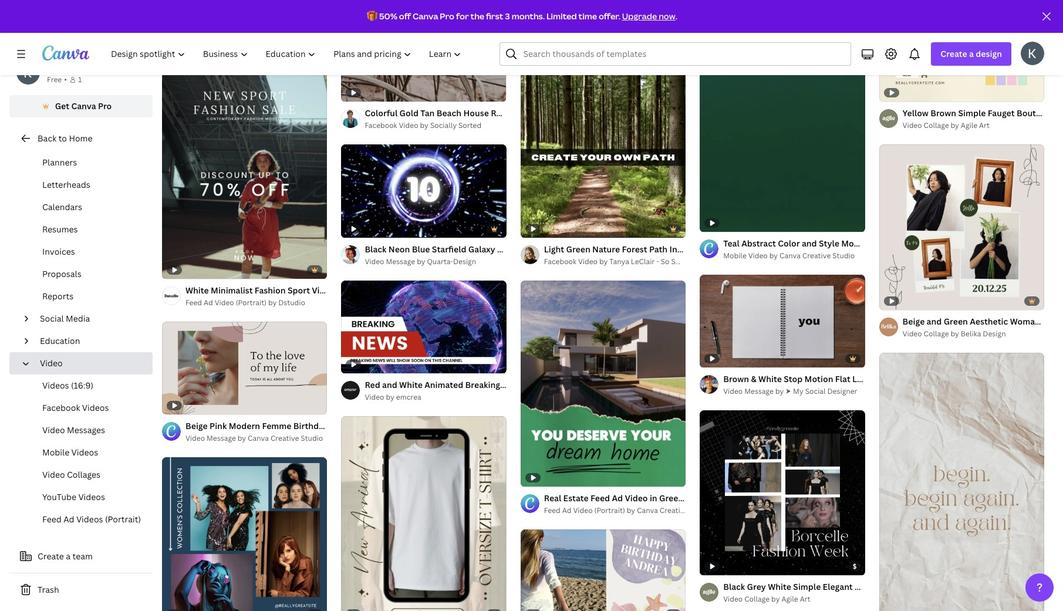 Task type: locate. For each thing, give the bounding box(es) containing it.
background inside teal abstract color and style mobile video background mobile video by canva creative studio
[[897, 238, 944, 249]]

proposals link
[[19, 263, 153, 286]]

green right 'in'
[[660, 493, 684, 504]]

0 vertical spatial pro
[[440, 11, 455, 22]]

a inside create a design dropdown button
[[970, 48, 975, 59]]

collage inside beige and green aesthetic woman video video collage by belika design
[[924, 329, 950, 339]]

0 vertical spatial a
[[970, 48, 975, 59]]

creative down real estate feed ad video in green white black muted sketches style "link"
[[660, 506, 689, 516]]

videos down youtube videos link
[[76, 514, 103, 525]]

1 vertical spatial estate
[[564, 493, 589, 504]]

2 horizontal spatial green
[[945, 316, 969, 327]]

time
[[579, 11, 598, 22]]

design
[[453, 257, 477, 267], [984, 329, 1007, 339]]

creative inside real estate feed ad video in green white black muted sketches style feed ad video (portrait) by canva creative studio
[[660, 506, 689, 516]]

0 horizontal spatial create
[[38, 551, 64, 562]]

0 horizontal spatial color
[[271, 35, 293, 47]]

white up the video by canva creative studio link
[[209, 35, 233, 47]]

background inside black white abstract color and style video background video by canva creative studio
[[360, 35, 407, 47]]

None search field
[[500, 42, 852, 66]]

0 horizontal spatial background
[[360, 35, 407, 47]]

videos (16:9) link
[[19, 375, 153, 397]]

studio down black white film frames birthday video message link
[[660, 48, 682, 58]]

white inside real estate feed ad video in green white black muted sketches style feed ad video (portrait) by canva creative studio
[[686, 493, 709, 504]]

back
[[38, 133, 57, 144]]

free
[[47, 75, 62, 85]]

kendall parks image
[[1022, 42, 1045, 65]]

resumes
[[42, 224, 78, 235]]

calendars
[[42, 202, 82, 213]]

videos left (16:9)
[[42, 380, 69, 391]]

black for black white film frames birthday video message
[[544, 35, 566, 47]]

beige for beige pink modern femme birthday video message
[[186, 421, 208, 432]]

studio down beige pink modern femme birthday video message link
[[301, 434, 323, 444]]

by inside black white film frames birthday video message video message by canva creative studio
[[597, 48, 605, 58]]

creative inside beige pink modern femme birthday video message video message by canva creative studio
[[271, 434, 299, 444]]

canva inside real estate feed ad video in green white black muted sketches style feed ad video (portrait) by canva creative studio
[[637, 506, 659, 516]]

1 vertical spatial background
[[897, 238, 944, 249]]

1 horizontal spatial video collage by agile art
[[903, 121, 991, 131]]

0 horizontal spatial art
[[801, 595, 811, 605]]

canva
[[413, 11, 439, 22], [217, 48, 238, 58], [607, 48, 628, 58], [71, 100, 96, 112], [780, 251, 801, 261], [248, 434, 269, 444], [637, 506, 659, 516]]

1 vertical spatial pro
[[98, 100, 112, 112]]

upgrade
[[623, 11, 658, 22]]

upgrade now button
[[623, 11, 676, 22]]

home
[[69, 133, 93, 144]]

creative inside black white abstract color and style video background video by canva creative studio
[[240, 48, 268, 58]]

green right light
[[567, 244, 591, 255]]

0 horizontal spatial social
[[40, 313, 64, 324]]

estate up feed ad video (portrait) by canva creative studio 'link'
[[564, 493, 589, 504]]

1 horizontal spatial background
[[897, 238, 944, 249]]

1 horizontal spatial social
[[806, 386, 826, 396]]

by inside teal abstract color and style mobile video background mobile video by canva creative studio
[[770, 251, 779, 261]]

canva inside black white abstract color and style video background video by canva creative studio
[[217, 48, 238, 58]]

video collage by agile art for 'video collage by agile art' link to the right
[[903, 121, 991, 131]]

0 horizontal spatial video collage by agile art link
[[724, 594, 866, 606]]

studio down inspirational
[[692, 257, 714, 267]]

by inside black white abstract color and style video background video by canva creative studio
[[207, 48, 215, 58]]

1 horizontal spatial green
[[660, 493, 684, 504]]

back to home
[[38, 133, 93, 144]]

videos for facebook videos
[[82, 402, 109, 414]]

beige and green aesthetic woman video link
[[903, 315, 1064, 328]]

design
[[977, 48, 1003, 59]]

videos down video messages link
[[71, 447, 98, 458]]

0 vertical spatial color
[[271, 35, 293, 47]]

0 horizontal spatial pro
[[98, 100, 112, 112]]

leclair
[[631, 257, 655, 267]]

background for teal abstract color and style mobile video background
[[897, 238, 944, 249]]

by inside real estate feed ad video in green white black muted sketches style feed ad video (portrait) by canva creative studio
[[627, 506, 636, 516]]

and inside teal abstract color and style mobile video background mobile video by canva creative studio
[[802, 238, 818, 249]]

1 vertical spatial color
[[779, 238, 801, 249]]

by inside beige and green aesthetic woman video video collage by belika design
[[951, 329, 960, 339]]

1 vertical spatial a
[[66, 551, 71, 562]]

green inside beige and green aesthetic woman video video collage by belika design
[[945, 316, 969, 327]]

abstract right teal
[[742, 238, 777, 249]]

video message by canva creative studio link
[[544, 48, 686, 60], [186, 433, 327, 445]]

light green nature forest path inspirational facebook video link
[[544, 243, 786, 256]]

creative down black white film frames birthday video message link
[[630, 48, 658, 58]]

birthday for femme
[[294, 421, 328, 432]]

black inside black white abstract color and style video background video by canva creative studio
[[186, 35, 207, 47]]

youtube
[[42, 492, 76, 503]]

videos up feed ad videos (portrait)
[[78, 492, 105, 503]]

2 vertical spatial mobile
[[42, 447, 69, 458]]

3
[[505, 11, 510, 22]]

beige inside beige and green aesthetic woman video video collage by belika design
[[903, 316, 925, 327]]

mobile video by canva creative studio link
[[724, 250, 866, 262]]

2 horizontal spatial (portrait)
[[595, 506, 626, 516]]

abstract inside teal abstract color and style mobile video background mobile video by canva creative studio
[[742, 238, 777, 249]]

trash
[[38, 585, 59, 596]]

collage for left 'video collage by agile art' link
[[745, 595, 770, 605]]

1 vertical spatial green
[[945, 316, 969, 327]]

design inside the black neon blue starfield galaxy flash countdown video message video message by quarta-design
[[453, 257, 477, 267]]

0 vertical spatial beige
[[903, 316, 925, 327]]

agile for 'video collage by agile art' link to the right
[[962, 121, 978, 131]]

video message by canva creative studio link down frames
[[544, 48, 686, 60]]

ad
[[359, 285, 370, 296], [204, 298, 213, 308], [612, 493, 623, 504], [563, 506, 572, 516], [64, 514, 74, 525]]

creative down "teal abstract color and style mobile video background" link
[[803, 251, 832, 261]]

colorful
[[365, 108, 398, 119]]

0 vertical spatial video collage by agile art link
[[903, 120, 1045, 132]]

estate right rental
[[538, 108, 564, 119]]

black for black white abstract color and style video background
[[186, 35, 207, 47]]

and up the video by canva creative studio link
[[295, 35, 310, 47]]

abstract inside black white abstract color and style video background video by canva creative studio
[[235, 35, 269, 47]]

dstudio
[[279, 298, 305, 308]]

1 vertical spatial collage
[[924, 329, 950, 339]]

0 vertical spatial agile
[[962, 121, 978, 131]]

1 vertical spatial abstract
[[742, 238, 777, 249]]

0 horizontal spatial birthday
[[294, 421, 328, 432]]

social media link
[[35, 308, 146, 330]]

0 vertical spatial green
[[567, 244, 591, 255]]

1 horizontal spatial color
[[779, 238, 801, 249]]

0 horizontal spatial mobile
[[42, 447, 69, 458]]

calendars link
[[19, 196, 153, 219]]

white right 'in'
[[686, 493, 709, 504]]

studio inside black white film frames birthday video message video message by canva creative studio
[[660, 48, 682, 58]]

black inside real estate feed ad video in green white black muted sketches style feed ad video (portrait) by canva creative studio
[[711, 493, 733, 504]]

0 vertical spatial art
[[980, 121, 991, 131]]

1 vertical spatial create
[[38, 551, 64, 562]]

pro left for
[[440, 11, 455, 22]]

designer
[[828, 386, 858, 396]]

studio inside beige pink modern femme birthday video message video message by canva creative studio
[[301, 434, 323, 444]]

creative for black white film frames birthday video message
[[630, 48, 658, 58]]

color
[[271, 35, 293, 47], [779, 238, 801, 249]]

create inside dropdown button
[[941, 48, 968, 59]]

2 vertical spatial green
[[660, 493, 684, 504]]

muted
[[735, 493, 761, 504]]

video message by quarta-design link
[[365, 256, 507, 268]]

1 horizontal spatial video collage by agile art link
[[903, 120, 1045, 132]]

news
[[503, 380, 524, 391]]

(portrait) inside white minimalist fashion sport video feed ad feed ad video (portrait) by dstudio
[[236, 298, 267, 308]]

style
[[312, 35, 333, 47], [820, 238, 840, 249], [801, 493, 822, 504]]

1 vertical spatial art
[[801, 595, 811, 605]]

studio inside light green nature forest path inspirational facebook video facebook video by tanya leclair - so swell studio
[[692, 257, 714, 267]]

video
[[335, 35, 358, 47], [680, 35, 703, 47], [186, 48, 205, 58], [544, 48, 564, 58], [606, 108, 629, 119], [399, 121, 419, 131], [903, 121, 923, 131], [872, 238, 895, 249], [569, 244, 592, 255], [763, 244, 786, 255], [749, 251, 768, 261], [365, 257, 385, 267], [579, 257, 598, 267], [312, 285, 335, 296], [215, 298, 234, 308], [1043, 316, 1064, 327], [903, 329, 923, 339], [40, 358, 63, 369], [724, 386, 743, 396], [365, 392, 385, 402], [330, 421, 353, 432], [42, 425, 65, 436], [186, 434, 205, 444], [42, 469, 65, 481], [625, 493, 648, 504], [574, 506, 593, 516], [724, 595, 743, 605]]

abstract
[[235, 35, 269, 47], [742, 238, 777, 249]]

personal
[[47, 62, 82, 73]]

creative inside teal abstract color and style mobile video background mobile video by canva creative studio
[[803, 251, 832, 261]]

a
[[970, 48, 975, 59], [66, 551, 71, 562]]

0 horizontal spatial video message by canva creative studio link
[[186, 433, 327, 445]]

video collages link
[[19, 464, 153, 486]]

0 vertical spatial mobile
[[842, 238, 870, 249]]

0 horizontal spatial a
[[66, 551, 71, 562]]

0 vertical spatial abstract
[[235, 35, 269, 47]]

studio down real estate feed ad video in green white black muted sketches style "link"
[[690, 506, 713, 516]]

green inside light green nature forest path inspirational facebook video facebook video by tanya leclair - so swell studio
[[567, 244, 591, 255]]

0 horizontal spatial green
[[567, 244, 591, 255]]

the
[[471, 11, 485, 22]]

video message by canva creative studio link down modern
[[186, 433, 327, 445]]

video message by canva creative studio link for film
[[544, 48, 686, 60]]

0 horizontal spatial (portrait)
[[105, 514, 141, 525]]

white left "minimalist" at the top
[[186, 285, 209, 296]]

planners link
[[19, 152, 153, 174]]

video collage by belika design link
[[903, 328, 1045, 340]]

white inside black white film frames birthday video message video message by canva creative studio
[[568, 35, 592, 47]]

to
[[59, 133, 67, 144]]

white up emcrea
[[400, 380, 423, 391]]

0 vertical spatial style
[[312, 35, 333, 47]]

birthday inside beige pink modern femme birthday video message video message by canva creative studio
[[294, 421, 328, 432]]

feed ad video (portrait) by canva creative studio link
[[544, 506, 713, 517]]

0 horizontal spatial real
[[519, 108, 536, 119]]

1 vertical spatial social
[[806, 386, 826, 396]]

0 vertical spatial create
[[941, 48, 968, 59]]

white left film
[[568, 35, 592, 47]]

a left team
[[66, 551, 71, 562]]

1 horizontal spatial art
[[980, 121, 991, 131]]

birthday down now
[[644, 35, 679, 47]]

a inside create a team button
[[66, 551, 71, 562]]

0 horizontal spatial video collage by agile art
[[724, 595, 811, 605]]

design down aesthetic
[[984, 329, 1007, 339]]

and up mobile video by canva creative studio link
[[802, 238, 818, 249]]

1 vertical spatial video message by canva creative studio link
[[186, 433, 327, 445]]

1 vertical spatial agile
[[782, 595, 799, 605]]

forest
[[622, 244, 648, 255]]

estate inside colorful gold tan beach house rental real estate facebook video facebook video by socially sorted
[[538, 108, 564, 119]]

0 horizontal spatial beige
[[186, 421, 208, 432]]

1 vertical spatial style
[[820, 238, 840, 249]]

and right red
[[382, 380, 398, 391]]

$
[[854, 562, 858, 571]]

creative inside black white film frames birthday video message video message by canva creative studio
[[630, 48, 658, 58]]

creative for beige pink modern femme birthday video message
[[271, 434, 299, 444]]

color up the video by canva creative studio link
[[271, 35, 293, 47]]

1 horizontal spatial create
[[941, 48, 968, 59]]

create for create a team
[[38, 551, 64, 562]]

0 vertical spatial collage
[[924, 121, 950, 131]]

and inside black white abstract color and style video background video by canva creative studio
[[295, 35, 310, 47]]

now
[[659, 11, 676, 22]]

0 vertical spatial estate
[[538, 108, 564, 119]]

pro up back to home link
[[98, 100, 112, 112]]

videos
[[42, 380, 69, 391], [82, 402, 109, 414], [71, 447, 98, 458], [78, 492, 105, 503], [76, 514, 103, 525]]

swell
[[672, 257, 690, 267]]

white inside white minimalist fashion sport video feed ad feed ad video (portrait) by dstudio
[[186, 285, 209, 296]]

gold tan beige crumped paper just begin goals productivity goals instagram reels video image
[[880, 353, 1045, 612]]

video collage by agile art for left 'video collage by agile art' link
[[724, 595, 811, 605]]

black white abstract color and style video background video by canva creative studio
[[186, 35, 407, 58]]

create left design
[[941, 48, 968, 59]]

1 vertical spatial video collage by agile art link
[[724, 594, 866, 606]]

1 horizontal spatial design
[[984, 329, 1007, 339]]

create left team
[[38, 551, 64, 562]]

1 vertical spatial beige
[[186, 421, 208, 432]]

1 horizontal spatial a
[[970, 48, 975, 59]]

studio down "teal abstract color and style mobile video background" link
[[833, 251, 856, 261]]

0 vertical spatial birthday
[[644, 35, 679, 47]]

background for black white abstract color and style video background
[[360, 35, 407, 47]]

canva inside button
[[71, 100, 96, 112]]

green up belika
[[945, 316, 969, 327]]

black inside the black neon blue starfield galaxy flash countdown video message video message by quarta-design
[[365, 244, 387, 255]]

teal abstract color and style mobile video background mobile video by canva creative studio
[[724, 238, 944, 261]]

•
[[64, 75, 67, 85]]

-
[[657, 257, 660, 267]]

and up video collage by belika design link
[[927, 316, 943, 327]]

social right my
[[806, 386, 826, 396]]

colorful gold tan beach house rental real estate facebook video link
[[365, 107, 629, 120]]

style inside black white abstract color and style video background video by canva creative studio
[[312, 35, 333, 47]]

frames
[[613, 35, 642, 47]]

0 vertical spatial video message by canva creative studio link
[[544, 48, 686, 60]]

0 horizontal spatial agile
[[782, 595, 799, 605]]

0 vertical spatial real
[[519, 108, 536, 119]]

social down reports
[[40, 313, 64, 324]]

birthday right femme
[[294, 421, 328, 432]]

art
[[980, 121, 991, 131], [801, 595, 811, 605]]

1 horizontal spatial real
[[544, 493, 562, 504]]

creative down beige pink modern femme birthday video message link
[[271, 434, 299, 444]]

beige pink modern femme birthday video message video message by canva creative studio
[[186, 421, 390, 444]]

1 vertical spatial real
[[544, 493, 562, 504]]

1 horizontal spatial birthday
[[644, 35, 679, 47]]

creative down black white abstract color and style video background link
[[240, 48, 268, 58]]

create
[[941, 48, 968, 59], [38, 551, 64, 562]]

1 horizontal spatial abstract
[[742, 238, 777, 249]]

1 vertical spatial video collage by agile art
[[724, 595, 811, 605]]

1 horizontal spatial mobile
[[724, 251, 747, 261]]

animated
[[425, 380, 464, 391]]

color up mobile video by canva creative studio link
[[779, 238, 801, 249]]

video collages
[[42, 469, 101, 481]]

1 vertical spatial birthday
[[294, 421, 328, 432]]

red
[[365, 380, 381, 391]]

sketches
[[763, 493, 799, 504]]

1 horizontal spatial beige
[[903, 316, 925, 327]]

video by canva creative studio link
[[186, 48, 327, 60]]

by inside the black neon blue starfield galaxy flash countdown video message video message by quarta-design
[[417, 257, 426, 267]]

collage for 'video collage by agile art' link to the right
[[924, 121, 950, 131]]

beige inside beige pink modern femme birthday video message video message by canva creative studio
[[186, 421, 208, 432]]

0 vertical spatial video collage by agile art
[[903, 121, 991, 131]]

studio down black white abstract color and style video background link
[[270, 48, 292, 58]]

and inside beige and green aesthetic woman video video collage by belika design
[[927, 316, 943, 327]]

design inside beige and green aesthetic woman video video collage by belika design
[[984, 329, 1007, 339]]

1 horizontal spatial agile
[[962, 121, 978, 131]]

1 horizontal spatial (portrait)
[[236, 298, 267, 308]]

collage
[[924, 121, 950, 131], [924, 329, 950, 339], [745, 595, 770, 605]]

black inside black white film frames birthday video message video message by canva creative studio
[[544, 35, 566, 47]]

aesthetic
[[971, 316, 1009, 327]]

2 vertical spatial style
[[801, 493, 822, 504]]

0 vertical spatial design
[[453, 257, 477, 267]]

1 vertical spatial design
[[984, 329, 1007, 339]]

0 horizontal spatial design
[[453, 257, 477, 267]]

resumes link
[[19, 219, 153, 241]]

trash link
[[9, 579, 153, 602]]

birthday inside black white film frames birthday video message video message by canva creative studio
[[644, 35, 679, 47]]

0 vertical spatial background
[[360, 35, 407, 47]]

get canva pro button
[[9, 95, 153, 118]]

pink
[[210, 421, 227, 432]]

femme
[[262, 421, 292, 432]]

videos for mobile videos
[[71, 447, 98, 458]]

2 vertical spatial collage
[[745, 595, 770, 605]]

videos down videos (16:9) link
[[82, 402, 109, 414]]

birthday
[[644, 35, 679, 47], [294, 421, 328, 432]]

art for left 'video collage by agile art' link
[[801, 595, 811, 605]]

1 horizontal spatial video message by canva creative studio link
[[544, 48, 686, 60]]

create inside button
[[38, 551, 64, 562]]

abstract up the video by canva creative studio link
[[235, 35, 269, 47]]

0 horizontal spatial abstract
[[235, 35, 269, 47]]

design down starfield
[[453, 257, 477, 267]]

a left design
[[970, 48, 975, 59]]

.
[[676, 11, 678, 22]]



Task type: describe. For each thing, give the bounding box(es) containing it.
light green nature forest path inspirational facebook video facebook video by tanya leclair - so swell studio
[[544, 244, 786, 267]]

2 horizontal spatial mobile
[[842, 238, 870, 249]]

white minimalist fashion sport video feed ad feed ad video (portrait) by dstudio
[[186, 285, 370, 308]]

studio inside black white abstract color and style video background video by canva creative studio
[[270, 48, 292, 58]]

youtube videos link
[[19, 486, 153, 509]]

messages
[[67, 425, 105, 436]]

galaxy
[[469, 244, 496, 255]]

invoices link
[[19, 241, 153, 263]]

black white abstract color and style video background link
[[186, 35, 407, 48]]

1 vertical spatial mobile
[[724, 251, 747, 261]]

Search search field
[[524, 43, 844, 65]]

reports
[[42, 291, 74, 302]]

studio inside real estate feed ad video in green white black muted sketches style feed ad video (portrait) by canva creative studio
[[690, 506, 713, 516]]

teal
[[724, 238, 740, 249]]

white inside red and white animated breaking news youtube intro video by emcrea
[[400, 380, 423, 391]]

house
[[464, 108, 489, 119]]

intro
[[562, 380, 581, 391]]

studio inside teal abstract color and style mobile video background mobile video by canva creative studio
[[833, 251, 856, 261]]

color inside teal abstract color and style mobile video background mobile video by canva creative studio
[[779, 238, 801, 249]]

video messages link
[[19, 419, 153, 442]]

top level navigation element
[[103, 42, 472, 66]]

(16:9)
[[71, 380, 93, 391]]

50%
[[379, 11, 398, 22]]

feed ad videos (portrait) link
[[19, 509, 153, 531]]

emcrea
[[396, 392, 422, 402]]

creative for black white abstract color and style video background
[[240, 48, 268, 58]]

teal abstract color and style mobile video background link
[[724, 237, 944, 250]]

so
[[661, 257, 670, 267]]

agile for left 'video collage by agile art' link
[[782, 595, 799, 605]]

video inside 'link'
[[42, 469, 65, 481]]

feed ad video (portrait) by dstudio link
[[186, 297, 327, 309]]

facebook video by tanya leclair - so swell studio link
[[544, 256, 714, 268]]

beige for beige and green aesthetic woman video
[[903, 316, 925, 327]]

letterheads
[[42, 179, 90, 190]]

in
[[650, 493, 658, 504]]

canva inside black white film frames birthday video message video message by canva creative studio
[[607, 48, 628, 58]]

woman
[[1011, 316, 1041, 327]]

create a design button
[[932, 42, 1012, 66]]

minimalist
[[211, 285, 253, 296]]

1
[[78, 75, 82, 85]]

proposals
[[42, 268, 81, 280]]

video message by ➤ my social designer link
[[724, 386, 866, 398]]

videos (16:9)
[[42, 380, 93, 391]]

beige pink modern femme birthday video message link
[[186, 420, 390, 433]]

back to home link
[[9, 127, 153, 150]]

feed ad videos (portrait)
[[42, 514, 141, 525]]

countdown
[[521, 244, 567, 255]]

light
[[544, 244, 565, 255]]

off
[[399, 11, 411, 22]]

estate inside real estate feed ad video in green white black muted sketches style feed ad video (portrait) by canva creative studio
[[564, 493, 589, 504]]

real inside real estate feed ad video in green white black muted sketches style feed ad video (portrait) by canva creative studio
[[544, 493, 562, 504]]

free •
[[47, 75, 67, 85]]

pro inside get canva pro button
[[98, 100, 112, 112]]

quarta-
[[427, 257, 454, 267]]

sorted
[[459, 121, 482, 131]]

belika
[[962, 329, 982, 339]]

reports link
[[19, 286, 153, 308]]

path
[[650, 244, 668, 255]]

black neon blue starfield galaxy flash countdown video message video message by quarta-design
[[365, 244, 629, 267]]

rental
[[491, 108, 517, 119]]

green inside real estate feed ad video in green white black muted sketches style feed ad video (portrait) by canva creative studio
[[660, 493, 684, 504]]

black white film frames birthday video message link
[[544, 35, 740, 48]]

1 horizontal spatial pro
[[440, 11, 455, 22]]

by inside beige pink modern femme birthday video message video message by canva creative studio
[[238, 434, 246, 444]]

media
[[66, 313, 90, 324]]

letterheads link
[[19, 174, 153, 196]]

by inside colorful gold tan beach house rental real estate facebook video facebook video by socially sorted
[[420, 121, 429, 131]]

by inside red and white animated breaking news youtube intro video by emcrea
[[386, 392, 395, 402]]

0 vertical spatial social
[[40, 313, 64, 324]]

beige and green aesthetic woman video video collage by belika design
[[903, 316, 1064, 339]]

(portrait) inside real estate feed ad video in green white black muted sketches style feed ad video (portrait) by canva creative studio
[[595, 506, 626, 516]]

style inside teal abstract color and style mobile video background mobile video by canva creative studio
[[820, 238, 840, 249]]

get
[[55, 100, 69, 112]]

a for team
[[66, 551, 71, 562]]

education link
[[35, 330, 146, 353]]

for
[[456, 11, 469, 22]]

facebook video by socially sorted link
[[365, 120, 507, 132]]

color inside black white abstract color and style video background video by canva creative studio
[[271, 35, 293, 47]]

tanya
[[610, 257, 630, 267]]

birthday for frames
[[644, 35, 679, 47]]

videos for youtube videos
[[78, 492, 105, 503]]

🎁 50% off canva pro for the first 3 months. limited time offer. upgrade now .
[[367, 11, 678, 22]]

mobile videos link
[[19, 442, 153, 464]]

video inside red and white animated breaking news youtube intro video by emcrea
[[365, 392, 385, 402]]

and inside red and white animated breaking news youtube intro video by emcrea
[[382, 380, 398, 391]]

months.
[[512, 11, 545, 22]]

limited
[[547, 11, 577, 22]]

create a team button
[[9, 545, 153, 569]]

colorful gold tan beach house rental real estate facebook video facebook video by socially sorted
[[365, 108, 629, 131]]

get canva pro
[[55, 100, 112, 112]]

youtube
[[526, 380, 560, 391]]

a for design
[[970, 48, 975, 59]]

white inside black white abstract color and style video background video by canva creative studio
[[209, 35, 233, 47]]

gold
[[400, 108, 419, 119]]

create for create a design
[[941, 48, 968, 59]]

by inside white minimalist fashion sport video feed ad feed ad video (portrait) by dstudio
[[268, 298, 277, 308]]

by inside light green nature forest path inspirational facebook video facebook video by tanya leclair - so swell studio
[[600, 257, 608, 267]]

real inside colorful gold tan beach house rental real estate facebook video facebook video by socially sorted
[[519, 108, 536, 119]]

education
[[40, 335, 80, 347]]

film
[[594, 35, 611, 47]]

video message by canva creative studio link for modern
[[186, 433, 327, 445]]

style inside real estate feed ad video in green white black muted sketches style feed ad video (portrait) by canva creative studio
[[801, 493, 822, 504]]

black for black neon blue starfield galaxy flash countdown video message
[[365, 244, 387, 255]]

canva inside beige pink modern femme birthday video message video message by canva creative studio
[[248, 434, 269, 444]]

tan
[[421, 108, 435, 119]]

🎁
[[367, 11, 378, 22]]

flash
[[498, 244, 519, 255]]

neon
[[389, 244, 410, 255]]

my
[[794, 386, 804, 396]]

art for 'video collage by agile art' link to the right
[[980, 121, 991, 131]]

canva inside teal abstract color and style mobile video background mobile video by canva creative studio
[[780, 251, 801, 261]]

socially
[[431, 121, 457, 131]]

sport
[[288, 285, 310, 296]]



Task type: vqa. For each thing, say whether or not it's contained in the screenshot.


